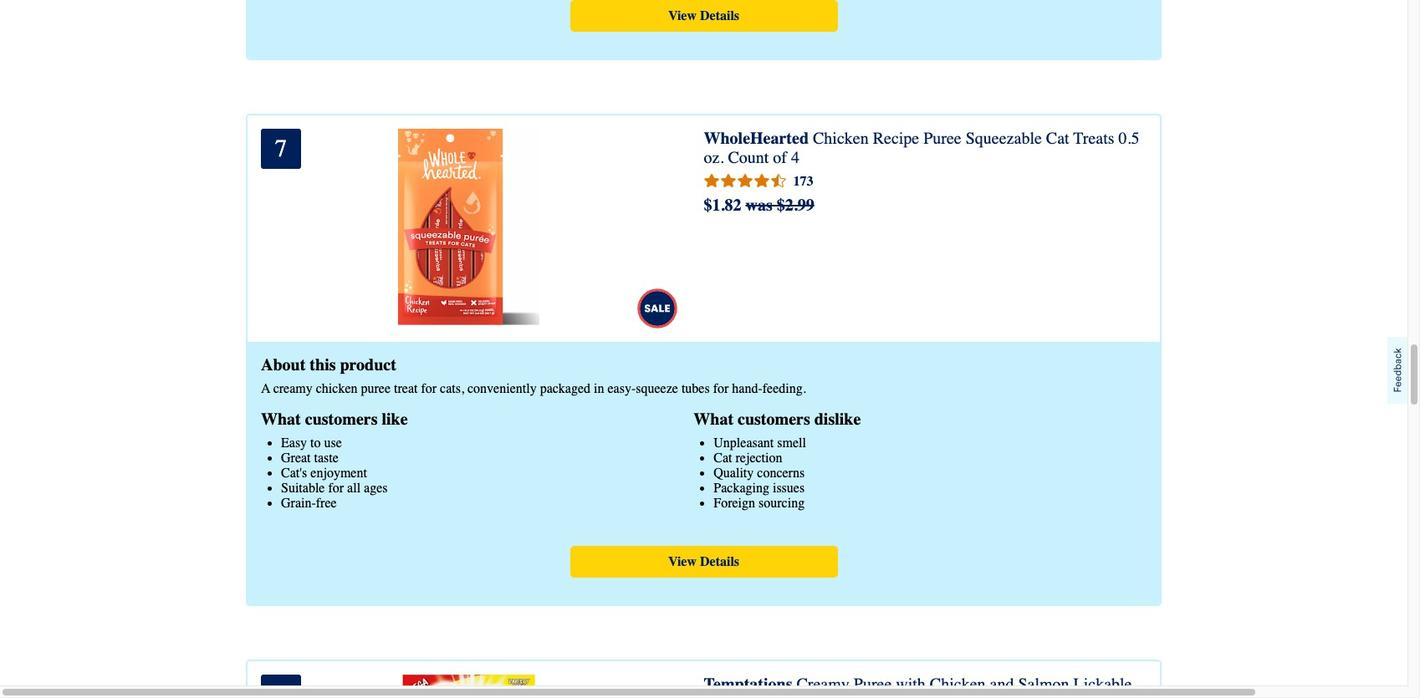 Task type: locate. For each thing, give the bounding box(es) containing it.
count left 16
[[995, 694, 1036, 699]]

0 horizontal spatial puree
[[854, 675, 892, 694]]

unpleasant
[[714, 436, 774, 451]]

0 vertical spatial puree
[[924, 129, 962, 148]]

quality
[[714, 466, 754, 481]]

chicken left and at bottom right
[[930, 675, 986, 694]]

1 horizontal spatial for
[[421, 381, 437, 396]]

1 horizontal spatial customers
[[738, 410, 811, 429]]

0 horizontal spatial chicken
[[813, 129, 869, 148]]

$2.99
[[777, 196, 815, 215]]

view
[[668, 8, 697, 23], [668, 554, 697, 570]]

wholehearted chicken recipe puree squeezable cat treats  0.5 oz.  count of 4 best cat treat image
[[371, 129, 568, 325]]

concerns
[[757, 466, 805, 481]]

oz. up $1.82
[[704, 148, 724, 167]]

0 horizontal spatial count
[[728, 148, 769, 167]]

in
[[594, 381, 605, 396]]

puree left with
[[854, 675, 892, 694]]

0 vertical spatial chicken
[[813, 129, 869, 148]]

oz. inside "chicken recipe puree squeezable cat treats 0.5 oz. count of 4"
[[704, 148, 724, 167]]

0 vertical spatial count
[[728, 148, 769, 167]]

0 horizontal spatial what
[[261, 410, 301, 429]]

suitable
[[281, 481, 325, 496]]

2 horizontal spatial for
[[713, 381, 729, 396]]

feedback image
[[1388, 337, 1408, 404]]

puree
[[361, 381, 391, 396]]

creamy
[[273, 381, 313, 396]]

1 vertical spatial treats
[[812, 694, 853, 699]]

1 horizontal spatial of
[[1040, 694, 1054, 699]]

1 horizontal spatial squeezable
[[966, 129, 1042, 148]]

2 horizontal spatial cat
[[1047, 129, 1070, 148]]

1 horizontal spatial oz.
[[971, 694, 991, 699]]

1 view from the top
[[668, 8, 697, 23]]

0 horizontal spatial of
[[773, 148, 787, 167]]

customers up smell
[[738, 410, 811, 429]]

count left 4
[[728, 148, 769, 167]]

what inside what customers dislike unpleasant smell cat rejection quality concerns packaging issues foreign sourcing
[[694, 410, 734, 429]]

1 horizontal spatial chicken
[[930, 675, 986, 694]]

1 vertical spatial view details
[[668, 554, 740, 570]]

2 what from the left
[[694, 410, 734, 429]]

chicken inside creamy puree with chicken and salmon lickable squeezable cat treats variety pack 6.7 oz. count of 16
[[930, 675, 986, 694]]

0 vertical spatial details
[[700, 8, 740, 23]]

oz.
[[704, 148, 724, 167], [971, 694, 991, 699]]

1 horizontal spatial treats
[[1074, 129, 1115, 148]]

squeezable
[[966, 129, 1042, 148], [704, 694, 780, 699]]

1 vertical spatial puree
[[854, 675, 892, 694]]

this
[[310, 355, 336, 375]]

chicken right 4
[[813, 129, 869, 148]]

all
[[347, 481, 361, 496]]

0 vertical spatial of
[[773, 148, 787, 167]]

1 vertical spatial count
[[995, 694, 1036, 699]]

2 vertical spatial cat
[[784, 694, 808, 699]]

count
[[728, 148, 769, 167], [995, 694, 1036, 699]]

1 vertical spatial chicken
[[930, 675, 986, 694]]

1 vertical spatial squeezable
[[704, 694, 780, 699]]

was
[[746, 196, 773, 215]]

for left all
[[328, 481, 344, 496]]

of inside creamy puree with chicken and salmon lickable squeezable cat treats variety pack 6.7 oz. count of 16
[[1040, 694, 1054, 699]]

1 vertical spatial details
[[700, 554, 740, 570]]

treat
[[394, 381, 418, 396]]

cat inside "chicken recipe puree squeezable cat treats 0.5 oz. count of 4"
[[1047, 129, 1070, 148]]

puree
[[924, 129, 962, 148], [854, 675, 892, 694]]

count inside creamy puree with chicken and salmon lickable squeezable cat treats variety pack 6.7 oz. count of 16
[[995, 694, 1036, 699]]

treats left "variety"
[[812, 694, 853, 699]]

1 horizontal spatial count
[[995, 694, 1036, 699]]

2 details from the top
[[700, 554, 740, 570]]

1 horizontal spatial cat
[[784, 694, 808, 699]]

customers up use
[[305, 410, 378, 429]]

for
[[421, 381, 437, 396], [713, 381, 729, 396], [328, 481, 344, 496]]

treats
[[1074, 129, 1115, 148], [812, 694, 853, 699]]

temptations
[[704, 675, 793, 694]]

1 vertical spatial view
[[668, 554, 697, 570]]

of
[[773, 148, 787, 167], [1040, 694, 1054, 699]]

0.5
[[1119, 129, 1140, 148]]

0 horizontal spatial treats
[[812, 694, 853, 699]]

7
[[275, 134, 287, 162]]

to
[[310, 436, 321, 451]]

for right treat
[[421, 381, 437, 396]]

what inside what customers like easy to use great taste cat's enjoyment suitable for all ages grain-free
[[261, 410, 301, 429]]

1 vertical spatial view details link
[[570, 546, 838, 578]]

1 horizontal spatial what
[[694, 410, 734, 429]]

variety
[[857, 694, 905, 699]]

like
[[382, 410, 408, 429]]

creamy
[[797, 675, 850, 694]]

customers inside what customers dislike unpleasant smell cat rejection quality concerns packaging issues foreign sourcing
[[738, 410, 811, 429]]

puree inside creamy puree with chicken and salmon lickable squeezable cat treats variety pack 6.7 oz. count of 16
[[854, 675, 892, 694]]

0 vertical spatial treats
[[1074, 129, 1115, 148]]

customers
[[305, 410, 378, 429], [738, 410, 811, 429]]

treats left 0.5
[[1074, 129, 1115, 148]]

chicken recipe puree squeezable cat treats 0.5 oz. count of 4
[[704, 129, 1140, 167]]

0 horizontal spatial for
[[328, 481, 344, 496]]

view details link
[[570, 0, 838, 32], [570, 546, 838, 578]]

1 vertical spatial of
[[1040, 694, 1054, 699]]

what
[[261, 410, 301, 429], [694, 410, 734, 429]]

$1.82 was $2.99
[[704, 196, 815, 215]]

6.7
[[946, 694, 967, 699]]

what down tubes
[[694, 410, 734, 429]]

what up the 'easy'
[[261, 410, 301, 429]]

what for what customers like
[[261, 410, 301, 429]]

1 customers from the left
[[305, 410, 378, 429]]

view for 2nd view details link from the bottom of the page
[[668, 8, 697, 23]]

1 vertical spatial oz.
[[971, 694, 991, 699]]

cat
[[1047, 129, 1070, 148], [714, 451, 733, 466], [784, 694, 808, 699]]

wholehearted
[[704, 129, 809, 148]]

details
[[700, 8, 740, 23], [700, 554, 740, 570]]

0 vertical spatial view details link
[[570, 0, 838, 32]]

0 vertical spatial cat
[[1047, 129, 1070, 148]]

puree right recipe
[[924, 129, 962, 148]]

view details
[[668, 8, 740, 23], [668, 554, 740, 570]]

0 vertical spatial oz.
[[704, 148, 724, 167]]

for right tubes
[[713, 381, 729, 396]]

0 vertical spatial squeezable
[[966, 129, 1042, 148]]

squeezable inside "chicken recipe puree squeezable cat treats 0.5 oz. count of 4"
[[966, 129, 1042, 148]]

temptations creamy puree with chicken and salmon lickable  squeezable cat treats variety pack  6.7 oz.  count of 16 good treat image
[[371, 675, 568, 699]]

customers inside what customers like easy to use great taste cat's enjoyment suitable for all ages grain-free
[[305, 410, 378, 429]]

treats inside "chicken recipe puree squeezable cat treats 0.5 oz. count of 4"
[[1074, 129, 1115, 148]]

oz. right 6.7
[[971, 694, 991, 699]]

0 horizontal spatial oz.
[[704, 148, 724, 167]]

chicken inside "chicken recipe puree squeezable cat treats 0.5 oz. count of 4"
[[813, 129, 869, 148]]

0 horizontal spatial cat
[[714, 451, 733, 466]]

salmon
[[1019, 675, 1070, 694]]

2 customers from the left
[[738, 410, 811, 429]]

1 horizontal spatial puree
[[924, 129, 962, 148]]

16
[[1058, 694, 1075, 699]]

0 vertical spatial view
[[668, 8, 697, 23]]

0 vertical spatial view details
[[668, 8, 740, 23]]

1 vertical spatial cat
[[714, 451, 733, 466]]

chicken
[[316, 381, 358, 396]]

recipe
[[873, 129, 920, 148]]

of inside "chicken recipe puree squeezable cat treats 0.5 oz. count of 4"
[[773, 148, 787, 167]]

4
[[791, 148, 800, 167]]

of left 4
[[773, 148, 787, 167]]

of left 16
[[1040, 694, 1054, 699]]

chicken
[[813, 129, 869, 148], [930, 675, 986, 694]]

hand-
[[732, 381, 763, 396]]

0 horizontal spatial squeezable
[[704, 694, 780, 699]]

0 horizontal spatial customers
[[305, 410, 378, 429]]

view for second view details link from the top of the page
[[668, 554, 697, 570]]

1 what from the left
[[261, 410, 301, 429]]

2 view from the top
[[668, 554, 697, 570]]



Task type: vqa. For each thing, say whether or not it's contained in the screenshot.
styled arrow button link at the right bottom
no



Task type: describe. For each thing, give the bounding box(es) containing it.
1 view details from the top
[[668, 8, 740, 23]]

a
[[261, 381, 270, 396]]

$1.82
[[704, 196, 742, 215]]

issues
[[773, 481, 805, 496]]

packaged
[[540, 381, 591, 396]]

free
[[316, 496, 337, 511]]

pack
[[909, 694, 942, 699]]

what customers like easy to use great taste cat's enjoyment suitable for all ages grain-free
[[261, 410, 408, 511]]

great
[[281, 451, 311, 466]]

puree inside "chicken recipe puree squeezable cat treats 0.5 oz. count of 4"
[[924, 129, 962, 148]]

customers for like
[[305, 410, 378, 429]]

cat's
[[281, 466, 307, 481]]

customers for dislike
[[738, 410, 811, 429]]

count inside "chicken recipe puree squeezable cat treats 0.5 oz. count of 4"
[[728, 148, 769, 167]]

conveniently
[[468, 381, 537, 396]]

sourcing
[[759, 496, 805, 511]]

2 view details link from the top
[[570, 546, 838, 578]]

use
[[324, 436, 342, 451]]

for inside what customers like easy to use great taste cat's enjoyment suitable for all ages grain-free
[[328, 481, 344, 496]]

ages
[[364, 481, 388, 496]]

squeeze
[[636, 381, 678, 396]]

enjoyment
[[311, 466, 367, 481]]

grain-
[[281, 496, 316, 511]]

smell
[[778, 436, 807, 451]]

easy-
[[608, 381, 636, 396]]

oz. inside creamy puree with chicken and salmon lickable squeezable cat treats variety pack 6.7 oz. count of 16
[[971, 694, 991, 699]]

what for what customers dislike
[[694, 410, 734, 429]]

1 details from the top
[[700, 8, 740, 23]]

foreign
[[714, 496, 756, 511]]

packaging
[[714, 481, 770, 496]]

rejection
[[736, 451, 783, 466]]

lickable
[[1074, 675, 1132, 694]]

squeezable inside creamy puree with chicken and salmon lickable squeezable cat treats variety pack 6.7 oz. count of 16
[[704, 694, 780, 699]]

product
[[340, 355, 397, 375]]

easy
[[281, 436, 307, 451]]

cat inside what customers dislike unpleasant smell cat rejection quality concerns packaging issues foreign sourcing
[[714, 451, 733, 466]]

taste
[[314, 451, 339, 466]]

and
[[990, 675, 1014, 694]]

2 view details from the top
[[668, 554, 740, 570]]

with
[[896, 675, 926, 694]]

cat inside creamy puree with chicken and salmon lickable squeezable cat treats variety pack 6.7 oz. count of 16
[[784, 694, 808, 699]]

about
[[261, 355, 306, 375]]

dislike
[[815, 410, 861, 429]]

cats,
[[440, 381, 464, 396]]

about this product a creamy chicken puree treat for cats, conveniently packaged in easy-squeeze tubes for hand-feeding.
[[261, 355, 806, 396]]

1 view details link from the top
[[570, 0, 838, 32]]

what customers dislike unpleasant smell cat rejection quality concerns packaging issues foreign sourcing
[[694, 410, 861, 511]]

feeding.
[[763, 381, 806, 396]]

creamy puree with chicken and salmon lickable squeezable cat treats variety pack 6.7 oz. count of 16
[[704, 675, 1132, 699]]

tubes
[[682, 381, 710, 396]]

treats inside creamy puree with chicken and salmon lickable squeezable cat treats variety pack 6.7 oz. count of 16
[[812, 694, 853, 699]]

173
[[794, 174, 814, 189]]



